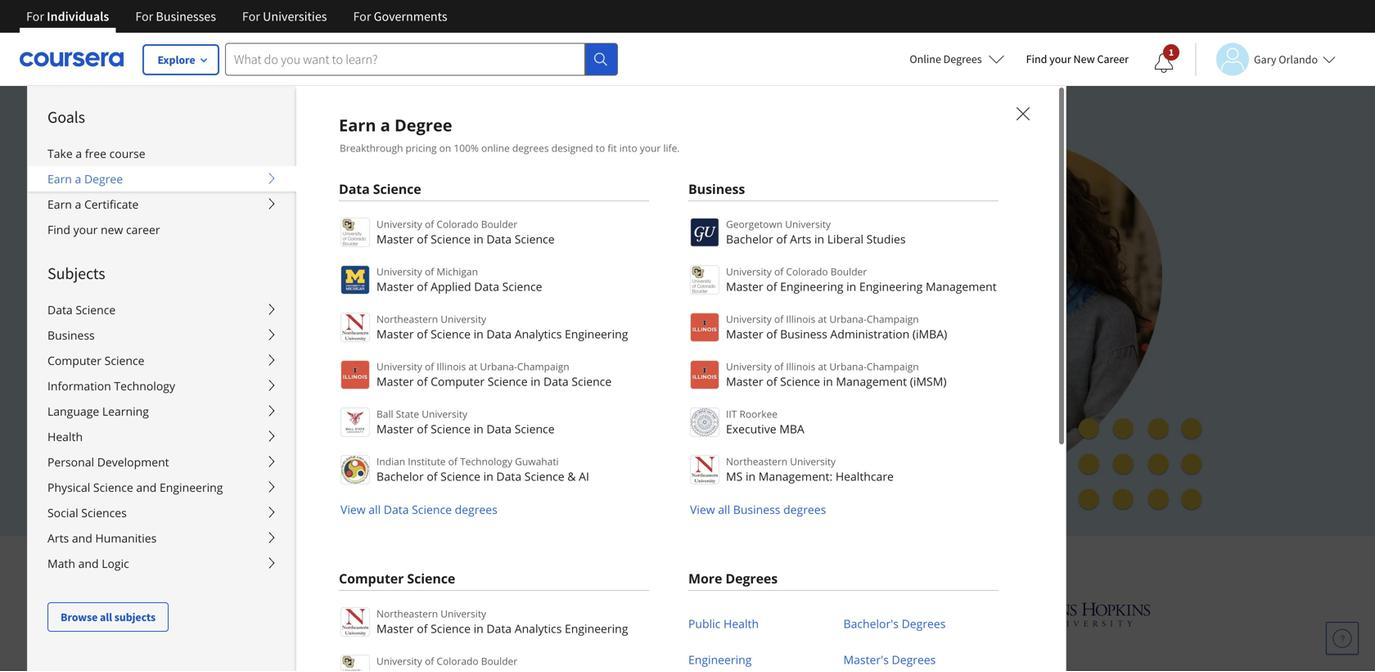 Task type: locate. For each thing, give the bounding box(es) containing it.
1 vertical spatial northeastern university master of science in data analytics engineering
[[377, 607, 628, 636]]

and down "development"
[[136, 480, 157, 495]]

boulder inside university of colorado boulder master of science in data science
[[481, 217, 517, 231]]

2 vertical spatial earn
[[47, 196, 72, 212]]

0 vertical spatial technology
[[114, 378, 175, 394]]

0 horizontal spatial technology
[[114, 378, 175, 394]]

2 vertical spatial colorado
[[437, 654, 479, 668]]

1 horizontal spatial data science
[[339, 180, 421, 198]]

illinois down university of illinois at urbana-champaign master of business administration (imba)
[[786, 360, 815, 373]]

a
[[380, 114, 390, 136], [76, 146, 82, 161], [75, 171, 81, 187], [75, 196, 81, 212]]

university of colorado boulder logo image for business
[[690, 265, 720, 295]]

computer science up information technology
[[47, 353, 144, 368]]

degrees down bachelor's degrees
[[892, 652, 936, 668]]

individuals
[[47, 8, 109, 25]]

0 vertical spatial earn
[[339, 114, 376, 136]]

earn a degree menu item
[[296, 85, 1375, 671]]

science inside 'data science' dropdown button
[[76, 302, 116, 318]]

1 vertical spatial health
[[724, 616, 759, 632]]

arts up math
[[47, 530, 69, 546]]

1 horizontal spatial on
[[672, 230, 694, 254]]

0 vertical spatial management
[[926, 279, 997, 294]]

0 vertical spatial analytics
[[515, 326, 562, 342]]

degrees right more
[[726, 570, 778, 587]]

for left businesses
[[135, 8, 153, 25]]

view for business
[[690, 502, 715, 517]]

at
[[818, 312, 827, 326], [468, 360, 477, 373], [818, 360, 827, 373]]

engineering inside master of science in data analytics engineering list
[[565, 621, 628, 636]]

degrees
[[512, 141, 549, 155], [455, 502, 498, 517], [783, 502, 826, 517]]

1 horizontal spatial arts
[[790, 231, 811, 247]]

in
[[474, 231, 484, 247], [814, 231, 824, 247], [698, 259, 714, 283], [847, 279, 856, 294], [474, 326, 484, 342], [531, 374, 541, 389], [823, 374, 833, 389], [474, 421, 484, 437], [483, 469, 493, 484], [746, 469, 756, 484], [474, 621, 484, 636]]

university inside 'northeastern university ms in management: healthcare'
[[790, 455, 836, 468]]

1 vertical spatial northeastern
[[726, 455, 788, 468]]

degrees down indian institute of technology guwahati bachelor of science in data science & ai
[[455, 502, 498, 517]]

new
[[101, 222, 123, 237]]

a up breakthrough
[[380, 114, 390, 136]]

management inside university of colorado boulder master of engineering in engineering management
[[926, 279, 997, 294]]

earn
[[339, 114, 376, 136], [47, 171, 72, 187], [47, 196, 72, 212]]

analytics
[[515, 326, 562, 342], [515, 621, 562, 636]]

0 horizontal spatial degrees
[[455, 502, 498, 517]]

earn down take
[[47, 171, 72, 187]]

explore button
[[143, 45, 219, 74]]

in up university of illinois at urbana-champaign master of business administration (imba)
[[847, 279, 856, 294]]

math and logic
[[47, 556, 129, 571]]

business inside university of illinois at urbana-champaign master of business administration (imba)
[[780, 326, 827, 342]]

your down projects,
[[213, 287, 251, 312]]

0 horizontal spatial degree
[[84, 171, 123, 187]]

guarantee
[[430, 443, 489, 459]]

degree for earn a degree breakthrough pricing on 100% online degrees designed to fit into your life.
[[395, 114, 452, 136]]

0 horizontal spatial find
[[47, 222, 70, 237]]

degrees for master's degrees
[[892, 652, 936, 668]]

in left liberal
[[814, 231, 824, 247]]

for left universities
[[242, 8, 260, 25]]

1 horizontal spatial with
[[844, 549, 883, 575]]

data science down subjects
[[47, 302, 116, 318]]

public health
[[688, 616, 759, 632]]

with up bachelor's
[[844, 549, 883, 575]]

computer left "from"
[[339, 570, 404, 587]]

None search field
[[225, 43, 618, 76]]

your
[[1050, 52, 1071, 66], [640, 141, 661, 155], [73, 222, 98, 237], [213, 287, 251, 312]]

1 horizontal spatial degree
[[395, 114, 452, 136]]

northeastern university master of science in data analytics engineering
[[377, 312, 628, 342], [377, 607, 628, 636]]

illinois up ball state university master of science in data science
[[437, 360, 466, 373]]

/year
[[254, 443, 284, 459]]

explore menu element
[[28, 86, 296, 632]]

list
[[339, 216, 649, 518], [688, 216, 999, 518], [688, 606, 999, 671]]

a for earn a degree breakthrough pricing on 100% online degrees designed to fit into your life.
[[380, 114, 390, 136]]

1 vertical spatial colorado
[[786, 265, 828, 278]]

university inside university of illinois at urbana-champaign master of science in management (imsm)
[[726, 360, 772, 373]]

1 vertical spatial with
[[844, 549, 883, 575]]

more
[[688, 570, 722, 587]]

for for businesses
[[135, 8, 153, 25]]

2 vertical spatial university of colorado boulder logo image
[[341, 655, 370, 671]]

for left governments
[[353, 8, 371, 25]]

1 vertical spatial management
[[836, 374, 907, 389]]

earn for earn a degree
[[47, 171, 72, 187]]

arts left liberal
[[790, 231, 811, 247]]

in down georgetown university logo
[[698, 259, 714, 283]]

1 horizontal spatial all
[[369, 502, 381, 517]]

degrees inside dropdown button
[[944, 52, 982, 66]]

life.
[[663, 141, 680, 155]]

world-
[[441, 230, 495, 254]]

for
[[26, 8, 44, 25], [135, 8, 153, 25], [242, 8, 260, 25], [353, 8, 371, 25]]

take
[[47, 146, 73, 161]]

data inside dropdown button
[[47, 302, 73, 318]]

and up subscription
[[289, 259, 321, 283]]

degrees up master's degrees link
[[902, 616, 946, 632]]

data inside ball state university master of science in data science
[[487, 421, 512, 437]]

northeastern university  logo image down university of michigan logo
[[341, 313, 370, 342]]

1 vertical spatial day
[[333, 443, 354, 459]]

data science down breakthrough
[[339, 180, 421, 198]]

designed
[[551, 141, 593, 155]]

northeastern university master of science in data analytics engineering inside list
[[377, 312, 628, 342]]

for left 'individuals'
[[26, 8, 44, 25]]

degree down take a free course
[[84, 171, 123, 187]]

northeastern down learn from
[[377, 607, 438, 620]]

engineering down studies
[[859, 279, 923, 294]]

list containing public health
[[688, 606, 999, 671]]

on inside unlimited access to 7,000+ world-class courses, hands-on projects, and job-ready certificate programs—all included in your subscription
[[672, 230, 694, 254]]

help center image
[[1333, 629, 1352, 648]]

ball
[[377, 407, 393, 421]]

a inside popup button
[[75, 196, 81, 212]]

illinois inside university of illinois at urbana-champaign master of science in management (imsm)
[[786, 360, 815, 373]]

1 vertical spatial technology
[[460, 455, 512, 468]]

university inside 'university of illinois at urbana-champaign master of computer science in data science'
[[377, 360, 422, 373]]

computer science button
[[28, 348, 296, 373]]

7-
[[270, 405, 281, 421]]

northeastern inside master of science in data analytics engineering list
[[377, 607, 438, 620]]

browse all subjects button
[[47, 602, 169, 632]]

explore
[[158, 52, 195, 67]]

1 northeastern university master of science in data analytics engineering from the top
[[377, 312, 628, 342]]

course
[[109, 146, 145, 161]]

certificate
[[411, 259, 493, 283]]

2 vertical spatial boulder
[[481, 654, 517, 668]]

analytics for northeastern university  logo within the master of science in data analytics engineering list
[[515, 621, 562, 636]]

business down ms
[[733, 502, 780, 517]]

master inside the 'university of michigan master of applied data science'
[[377, 279, 414, 294]]

science
[[373, 180, 421, 198], [431, 231, 471, 247], [515, 231, 555, 247], [502, 279, 542, 294], [76, 302, 116, 318], [431, 326, 471, 342], [104, 353, 144, 368], [488, 374, 528, 389], [572, 374, 612, 389], [780, 374, 820, 389], [431, 421, 471, 437], [515, 421, 555, 437], [441, 469, 481, 484], [525, 469, 565, 484], [93, 480, 133, 495], [412, 502, 452, 517], [407, 570, 455, 587], [431, 621, 471, 636]]

northeastern university master of science in data analytics engineering inside master of science in data analytics engineering list
[[377, 607, 628, 636]]

(imsm)
[[910, 374, 947, 389]]

in inside university of colorado boulder master of science in data science
[[474, 231, 484, 247]]

1 vertical spatial earn
[[47, 171, 72, 187]]

degree
[[395, 114, 452, 136], [84, 171, 123, 187]]

management
[[926, 279, 997, 294], [836, 374, 907, 389]]

boulder for engineering
[[831, 265, 867, 278]]

data inside 'university of illinois at urbana-champaign master of computer science in data science'
[[544, 374, 569, 389]]

earn a degree breakthrough pricing on 100% online degrees designed to fit into your life.
[[339, 114, 680, 155]]

data science inside earn a degree menu item
[[339, 180, 421, 198]]

0 horizontal spatial data science
[[47, 302, 116, 318]]

earn inside earn a degree breakthrough pricing on 100% online degrees designed to fit into your life.
[[339, 114, 376, 136]]

northeastern up ms
[[726, 455, 788, 468]]

0 horizontal spatial bachelor
[[377, 469, 424, 484]]

1 horizontal spatial day
[[333, 443, 354, 459]]

personal
[[47, 454, 94, 470]]

bachelor down georgetown
[[726, 231, 773, 247]]

at inside university of illinois at urbana-champaign master of business administration (imba)
[[818, 312, 827, 326]]

2 view from the left
[[690, 502, 715, 517]]

all for business
[[718, 502, 730, 517]]

0 horizontal spatial computer science
[[47, 353, 144, 368]]

a inside earn a degree breakthrough pricing on 100% online degrees designed to fit into your life.
[[380, 114, 390, 136]]

subjects
[[47, 263, 105, 284]]

0 horizontal spatial management
[[836, 374, 907, 389]]

technology up language learning popup button
[[114, 378, 175, 394]]

0 vertical spatial colorado
[[437, 217, 479, 231]]

2 vertical spatial northeastern
[[377, 607, 438, 620]]

0 vertical spatial with
[[287, 443, 313, 459]]

health right the public
[[724, 616, 759, 632]]

leading
[[517, 549, 584, 575]]

a left free
[[76, 146, 82, 161]]

illinois for business
[[786, 360, 815, 373]]

engineering inside physical science and engineering popup button
[[160, 480, 223, 495]]

back
[[399, 443, 427, 459]]

computer up ball state university master of science in data science
[[431, 374, 485, 389]]

social sciences button
[[28, 500, 296, 526]]

plus
[[977, 549, 1015, 575]]

all down ms
[[718, 502, 730, 517]]

urbana- inside 'university of illinois at urbana-champaign master of computer science in data science'
[[480, 360, 517, 373]]

all down indian institute of technology guwahati logo on the left
[[369, 502, 381, 517]]

a down earn a degree
[[75, 196, 81, 212]]

1 vertical spatial arts
[[47, 530, 69, 546]]

at down university of illinois at urbana-champaign master of business administration (imba)
[[818, 360, 827, 373]]

in down guarantee in the left bottom of the page
[[483, 469, 493, 484]]

1 vertical spatial computer science
[[339, 570, 455, 587]]

ms
[[726, 469, 743, 484]]

find inside find your new career link
[[1026, 52, 1047, 66]]

1 horizontal spatial to
[[596, 141, 605, 155]]

university of illinois at urbana-champaign logo image for business
[[690, 360, 720, 390]]

northeastern university master of science in data analytics engineering up university of colorado boulder link
[[377, 607, 628, 636]]

1 vertical spatial bachelor
[[377, 469, 424, 484]]

colorado inside master of science in data analytics engineering list
[[437, 654, 479, 668]]

0 horizontal spatial arts
[[47, 530, 69, 546]]

to inside earn a degree breakthrough pricing on 100% online degrees designed to fit into your life.
[[596, 141, 605, 155]]

earn inside dropdown button
[[47, 171, 72, 187]]

2 for from the left
[[135, 8, 153, 25]]

0 horizontal spatial to
[[359, 230, 376, 254]]

0 horizontal spatial on
[[439, 141, 451, 155]]

in inside university of colorado boulder master of engineering in engineering management
[[847, 279, 856, 294]]

2 vertical spatial northeastern university  logo image
[[341, 607, 370, 637]]

universities
[[263, 8, 327, 25]]

with left 14-
[[287, 443, 313, 459]]

analytics up university of colorado boulder link
[[515, 621, 562, 636]]

1 vertical spatial on
[[672, 230, 694, 254]]

executive
[[726, 421, 776, 437]]

0 horizontal spatial with
[[287, 443, 313, 459]]

0 vertical spatial northeastern university master of science in data analytics engineering
[[377, 312, 628, 342]]

boulder for data
[[481, 217, 517, 231]]

mba
[[779, 421, 804, 437]]

boulder inside master of science in data analytics engineering list
[[481, 654, 517, 668]]

your inside unlimited access to 7,000+ world-class courses, hands-on projects, and job-ready certificate programs—all included in your subscription
[[213, 287, 251, 312]]

of
[[425, 217, 434, 231], [417, 231, 428, 247], [776, 231, 787, 247], [425, 265, 434, 278], [774, 265, 784, 278], [417, 279, 428, 294], [766, 279, 777, 294], [774, 312, 784, 326], [417, 326, 428, 342], [766, 326, 777, 342], [425, 360, 434, 373], [774, 360, 784, 373], [417, 374, 428, 389], [766, 374, 777, 389], [417, 421, 428, 437], [448, 455, 458, 468], [427, 469, 438, 484], [417, 621, 428, 636], [425, 654, 434, 668]]

online degrees button
[[897, 41, 1018, 77]]

your left life.
[[640, 141, 661, 155]]

find left "new"
[[1026, 52, 1047, 66]]

4 for from the left
[[353, 8, 371, 25]]

1 view from the left
[[341, 502, 366, 517]]

1 horizontal spatial degrees
[[512, 141, 549, 155]]

northeastern university  logo image down learn
[[341, 607, 370, 637]]

university of colorado boulder logo image inside university of colorado boulder link
[[341, 655, 370, 671]]

a inside dropdown button
[[75, 171, 81, 187]]

champaign inside university of illinois at urbana-champaign master of science in management (imsm)
[[867, 360, 919, 373]]

1 horizontal spatial management
[[926, 279, 997, 294]]

and up the university of michigan image
[[699, 549, 734, 575]]

earn up breakthrough
[[339, 114, 376, 136]]

0 vertical spatial day
[[281, 405, 302, 421]]

business up information
[[47, 327, 95, 343]]

1 horizontal spatial technology
[[460, 455, 512, 468]]

physical
[[47, 480, 90, 495]]

colorado up certificate
[[437, 217, 479, 231]]

urbana- inside university of illinois at urbana-champaign master of science in management (imsm)
[[829, 360, 867, 373]]

personal development button
[[28, 449, 296, 475]]

0 vertical spatial on
[[439, 141, 451, 155]]

engineering down universities
[[565, 621, 628, 636]]

data science
[[339, 180, 421, 198], [47, 302, 116, 318]]

a for take a free course
[[76, 146, 82, 161]]

2 horizontal spatial degrees
[[783, 502, 826, 517]]

health inside list
[[724, 616, 759, 632]]

northeastern university master of science in data analytics engineering up 'university of illinois at urbana-champaign master of computer science in data science'
[[377, 312, 628, 342]]

take a free course link
[[28, 141, 296, 166]]

0 vertical spatial computer science
[[47, 353, 144, 368]]

university of colorado boulder logo image
[[341, 218, 370, 247], [690, 265, 720, 295], [341, 655, 370, 671]]

0 vertical spatial boulder
[[481, 217, 517, 231]]

colorado inside university of colorado boulder master of engineering in engineering management
[[786, 265, 828, 278]]

0 vertical spatial to
[[596, 141, 605, 155]]

1 vertical spatial to
[[359, 230, 376, 254]]

on inside earn a degree breakthrough pricing on 100% online degrees designed to fit into your life.
[[439, 141, 451, 155]]

northeastern for middle northeastern university  logo
[[726, 455, 788, 468]]

a up earn a certificate
[[75, 171, 81, 187]]

access
[[300, 230, 354, 254]]

computer science inside 'dropdown button'
[[47, 353, 144, 368]]

/month,
[[232, 367, 279, 382]]

university
[[377, 217, 422, 231], [785, 217, 831, 231], [377, 265, 422, 278], [726, 265, 772, 278], [441, 312, 486, 326], [726, 312, 772, 326], [377, 360, 422, 373], [726, 360, 772, 373], [422, 407, 467, 421], [790, 455, 836, 468], [441, 607, 486, 620], [377, 654, 422, 668]]

ball state university logo image
[[341, 408, 370, 437]]

0 horizontal spatial health
[[47, 429, 83, 444]]

university of colorado boulder link
[[339, 653, 649, 671]]

computer science up duke university image at the left of the page
[[339, 570, 455, 587]]

2 analytics from the top
[[515, 621, 562, 636]]

your inside earn a degree breakthrough pricing on 100% online degrees designed to fit into your life.
[[640, 141, 661, 155]]

close image
[[1013, 103, 1034, 124]]

degree inside earn a degree breakthrough pricing on 100% online degrees designed to fit into your life.
[[395, 114, 452, 136]]

on up included
[[672, 230, 694, 254]]

1 vertical spatial computer
[[431, 374, 485, 389]]

list for data science
[[339, 216, 649, 518]]

degrees right online at the right of the page
[[944, 52, 982, 66]]

list containing bachelor of arts in liberal studies
[[688, 216, 999, 518]]

view all business degrees
[[690, 502, 826, 517]]

0 vertical spatial computer
[[47, 353, 102, 368]]

view down indian institute of technology guwahati logo on the left
[[341, 502, 366, 517]]

for individuals
[[26, 8, 109, 25]]

northeastern university  logo image
[[341, 313, 370, 342], [690, 455, 720, 485], [341, 607, 370, 637]]

at for data science
[[468, 360, 477, 373]]

engineering up social sciences dropdown button
[[160, 480, 223, 495]]

in up guwahati
[[531, 374, 541, 389]]

0 horizontal spatial computer
[[47, 353, 102, 368]]

degrees down management: on the right of the page
[[783, 502, 826, 517]]

information technology
[[47, 378, 175, 394]]

guwahati
[[515, 455, 559, 468]]

champaign inside 'university of illinois at urbana-champaign master of computer science in data science'
[[517, 360, 569, 373]]

degree inside dropdown button
[[84, 171, 123, 187]]

learn
[[360, 549, 412, 575]]

earn down earn a degree
[[47, 196, 72, 212]]

ball state university master of science in data science
[[377, 407, 555, 437]]

0 horizontal spatial all
[[100, 610, 112, 625]]

coursera image
[[20, 46, 124, 72]]

1 horizontal spatial computer science
[[339, 570, 455, 587]]

technology inside indian institute of technology guwahati bachelor of science in data science & ai
[[460, 455, 512, 468]]

master inside ball state university master of science in data science
[[377, 421, 414, 437]]

and
[[289, 259, 321, 283], [136, 480, 157, 495], [72, 530, 92, 546], [699, 549, 734, 575], [78, 556, 99, 571]]

data
[[339, 180, 370, 198], [487, 231, 512, 247], [474, 279, 499, 294], [47, 302, 73, 318], [487, 326, 512, 342], [544, 374, 569, 389], [487, 421, 512, 437], [496, 469, 522, 484], [384, 502, 409, 517], [487, 621, 512, 636]]

earn for earn a degree breakthrough pricing on 100% online degrees designed to fit into your life.
[[339, 114, 376, 136]]

in inside university of illinois at urbana-champaign master of science in management (imsm)
[[823, 374, 833, 389]]

northeastern university  logo image left ms
[[690, 455, 720, 485]]

in down university of illinois at urbana-champaign master of business administration (imba)
[[823, 374, 833, 389]]

hec paris image
[[885, 598, 943, 631]]

computer
[[47, 353, 102, 368], [431, 374, 485, 389], [339, 570, 404, 587]]

iit roorkee logo image
[[690, 408, 720, 437]]

start 7-day free trial button
[[213, 393, 384, 432]]

university inside ball state university master of science in data science
[[422, 407, 467, 421]]

1 vertical spatial analytics
[[515, 621, 562, 636]]

degrees for bachelor's degrees
[[902, 616, 946, 632]]

northeastern university ms in management: healthcare
[[726, 455, 894, 484]]

day left free
[[281, 405, 302, 421]]

to left fit
[[596, 141, 605, 155]]

urbana- up ball state university master of science in data science
[[480, 360, 517, 373]]

technology down ball state university master of science in data science
[[460, 455, 512, 468]]

list containing master of science in data science
[[339, 216, 649, 518]]

urbana- up the administration
[[829, 312, 867, 326]]

georgetown university logo image
[[690, 218, 720, 247]]

1 horizontal spatial find
[[1026, 52, 1047, 66]]

find your new career link
[[28, 217, 296, 242]]

university of illinois at urbana-champaign logo image up iit roorkee logo
[[690, 360, 720, 390]]

for universities
[[242, 8, 327, 25]]

2 horizontal spatial computer
[[431, 374, 485, 389]]

0 vertical spatial find
[[1026, 52, 1047, 66]]

illinois inside 'university of illinois at urbana-champaign master of computer science in data science'
[[437, 360, 466, 373]]

1 vertical spatial find
[[47, 222, 70, 237]]

1 horizontal spatial health
[[724, 616, 759, 632]]

day down ball state university logo
[[333, 443, 354, 459]]

at inside university of illinois at urbana-champaign master of science in management (imsm)
[[818, 360, 827, 373]]

technology
[[114, 378, 175, 394], [460, 455, 512, 468]]

0 vertical spatial data science
[[339, 180, 421, 198]]

degree for earn a degree
[[84, 171, 123, 187]]

1
[[1169, 46, 1174, 59]]

google image
[[534, 599, 622, 629]]

university of illinois at urbana-champaign master of business administration (imba)
[[726, 312, 947, 342]]

indian
[[377, 455, 405, 468]]

find inside find your new career link
[[47, 222, 70, 237]]

free
[[85, 146, 106, 161]]

with inside button
[[287, 443, 313, 459]]

university of illinois at urbana-champaign logo image up trial
[[341, 360, 370, 390]]

view up more
[[690, 502, 715, 517]]

language learning button
[[28, 399, 296, 424]]

at for business
[[818, 360, 827, 373]]

show notifications image
[[1154, 53, 1174, 73]]

1 horizontal spatial view
[[690, 502, 715, 517]]

earn inside popup button
[[47, 196, 72, 212]]

0 vertical spatial arts
[[790, 231, 811, 247]]

northeastern inside 'northeastern university ms in management: healthcare'
[[726, 455, 788, 468]]

boulder inside university of colorado boulder master of engineering in engineering management
[[831, 265, 867, 278]]

at inside 'university of illinois at urbana-champaign master of computer science in data science'
[[468, 360, 477, 373]]

1 vertical spatial boulder
[[831, 265, 867, 278]]

1 horizontal spatial bachelor
[[726, 231, 773, 247]]

1 horizontal spatial computer
[[339, 570, 404, 587]]

universities
[[589, 549, 694, 575]]

1 analytics from the top
[[515, 326, 562, 342]]

view
[[341, 502, 366, 517], [690, 502, 715, 517]]

urbana- down the administration
[[829, 360, 867, 373]]

champaign for business
[[867, 360, 919, 373]]

science inside master of science in data analytics engineering list
[[431, 621, 471, 636]]

university inside university of colorado boulder master of engineering in engineering management
[[726, 265, 772, 278]]

computer up information
[[47, 353, 102, 368]]

1 vertical spatial degree
[[84, 171, 123, 187]]

master inside university of illinois at urbana-champaign master of science in management (imsm)
[[726, 374, 763, 389]]

colorado inside university of colorado boulder master of science in data science
[[437, 217, 479, 231]]

2 horizontal spatial all
[[718, 502, 730, 517]]

michigan
[[437, 265, 478, 278]]

colorado down georgetown university bachelor of arts in liberal studies
[[786, 265, 828, 278]]

management up (imba)
[[926, 279, 997, 294]]

northeastern university  logo image inside master of science in data analytics engineering list
[[341, 607, 370, 637]]

earn a degree group
[[27, 85, 1375, 671]]

1 vertical spatial data science
[[47, 302, 116, 318]]

on left 100%
[[439, 141, 451, 155]]

university of illinois at urbana-champaign logo image
[[690, 313, 720, 342], [341, 360, 370, 390], [690, 360, 720, 390]]

0 horizontal spatial day
[[281, 405, 302, 421]]

analytics up 'university of illinois at urbana-champaign master of computer science in data science'
[[515, 326, 562, 342]]

3 for from the left
[[242, 8, 260, 25]]

management down the administration
[[836, 374, 907, 389]]

all right browse on the bottom
[[100, 610, 112, 625]]

degree up pricing
[[395, 114, 452, 136]]

in right ms
[[746, 469, 756, 484]]

engineering up university of illinois at urbana-champaign master of business administration (imba)
[[780, 279, 844, 294]]

public health link
[[688, 606, 759, 642]]

2 northeastern university master of science in data analytics engineering from the top
[[377, 607, 628, 636]]

in inside ball state university master of science in data science
[[474, 421, 484, 437]]

colorado down duke university image at the left of the page
[[437, 654, 479, 668]]

at up ball state university master of science in data science
[[468, 360, 477, 373]]

bachelor
[[726, 231, 773, 247], [377, 469, 424, 484]]

management inside university of illinois at urbana-champaign master of science in management (imsm)
[[836, 374, 907, 389]]

2 vertical spatial computer
[[339, 570, 404, 587]]

business
[[688, 180, 745, 198], [780, 326, 827, 342], [47, 327, 95, 343], [733, 502, 780, 517]]

bachelor inside indian institute of technology guwahati bachelor of science in data science & ai
[[377, 469, 424, 484]]

in up guarantee in the left bottom of the page
[[474, 421, 484, 437]]

0 vertical spatial northeastern
[[377, 312, 438, 326]]

at down university of colorado boulder master of engineering in engineering management
[[818, 312, 827, 326]]

1 vertical spatial university of colorado boulder logo image
[[690, 265, 720, 295]]

illinois up university of illinois at urbana-champaign master of science in management (imsm)
[[786, 312, 815, 326]]

0 vertical spatial bachelor
[[726, 231, 773, 247]]

0 horizontal spatial view
[[341, 502, 366, 517]]

0 vertical spatial degree
[[395, 114, 452, 136]]

to up ready
[[359, 230, 376, 254]]

your left new
[[73, 222, 98, 237]]

in up university of colorado boulder link
[[474, 621, 484, 636]]

northeastern for northeastern university  logo within the master of science in data analytics engineering list
[[377, 607, 438, 620]]

northeastern down ready
[[377, 312, 438, 326]]

find for find your new career
[[47, 222, 70, 237]]

0 vertical spatial health
[[47, 429, 83, 444]]

1 for from the left
[[26, 8, 44, 25]]

georgetown university bachelor of arts in liberal studies
[[726, 217, 906, 247]]

master inside university of colorado boulder master of science in data science
[[377, 231, 414, 247]]

data inside university of colorado boulder master of science in data science
[[487, 231, 512, 247]]



Task type: describe. For each thing, give the bounding box(es) containing it.
earn a certificate
[[47, 196, 139, 212]]

engineering down programs—all
[[565, 326, 628, 342]]

illinois for data science
[[437, 360, 466, 373]]

applied
[[431, 279, 471, 294]]

humanities
[[95, 530, 157, 546]]

1 vertical spatial northeastern university  logo image
[[690, 455, 720, 485]]

fit
[[608, 141, 617, 155]]

earn a certificate button
[[28, 192, 296, 217]]

johns hopkins university image
[[995, 599, 1151, 629]]

business up georgetown university logo
[[688, 180, 745, 198]]

in inside unlimited access to 7,000+ world-class courses, hands-on projects, and job-ready certificate programs—all included in your subscription
[[698, 259, 714, 283]]

all inside button
[[100, 610, 112, 625]]

university inside university of colorado boulder master of science in data science
[[377, 217, 422, 231]]

master inside 'university of illinois at urbana-champaign master of computer science in data science'
[[377, 374, 414, 389]]

ready
[[358, 259, 406, 283]]

leading universities and companies with coursera plus
[[512, 549, 1015, 575]]

university of illinois at urbana-champaign logo image for data science
[[341, 360, 370, 390]]

find your new career
[[47, 222, 160, 237]]

bachelor's
[[844, 616, 899, 632]]

university of illinois at urbana-champaign master of computer science in data science
[[377, 360, 612, 389]]

sciences
[[81, 505, 127, 521]]

in inside 'northeastern university ms in management: healthcare'
[[746, 469, 756, 484]]

university of illinois at urbana-champaign logo image down included
[[690, 313, 720, 342]]

cancel
[[282, 367, 318, 382]]

science inside the 'university of michigan master of applied data science'
[[502, 279, 542, 294]]

free
[[305, 405, 330, 421]]

northeastern for topmost northeastern university  logo
[[377, 312, 438, 326]]

development
[[97, 454, 169, 470]]

in inside georgetown university bachelor of arts in liberal studies
[[814, 231, 824, 247]]

in inside indian institute of technology guwahati bachelor of science in data science & ai
[[483, 469, 493, 484]]

companies
[[739, 549, 839, 575]]

unlimited access to 7,000+ world-class courses, hands-on projects, and job-ready certificate programs—all included in your subscription
[[213, 230, 714, 312]]

&
[[567, 469, 576, 484]]

in up 'university of illinois at urbana-champaign master of computer science in data science'
[[474, 326, 484, 342]]

colorado for science
[[437, 217, 479, 231]]

online degrees
[[910, 52, 982, 66]]

for businesses
[[135, 8, 216, 25]]

degrees inside earn a degree breakthrough pricing on 100% online degrees designed to fit into your life.
[[512, 141, 549, 155]]

duke university image
[[405, 599, 481, 625]]

earn a degree button
[[28, 166, 296, 192]]

0 vertical spatial university of colorado boulder logo image
[[341, 218, 370, 247]]

courses,
[[540, 230, 609, 254]]

language learning
[[47, 404, 149, 419]]

a for earn a certificate
[[75, 196, 81, 212]]

subjects
[[114, 610, 156, 625]]

view for data science
[[341, 502, 366, 517]]

into
[[619, 141, 637, 155]]

studies
[[867, 231, 906, 247]]

find for find your new career
[[1026, 52, 1047, 66]]

coursera
[[888, 549, 972, 575]]

list for business
[[688, 216, 999, 518]]

engineering link
[[688, 642, 752, 671]]

career
[[126, 222, 160, 237]]

of inside georgetown university bachelor of arts in liberal studies
[[776, 231, 787, 247]]

university of colorado boulder master of science in data science
[[377, 217, 555, 247]]

/year with 14-day money-back guarantee
[[254, 443, 489, 459]]

0 vertical spatial northeastern university  logo image
[[341, 313, 370, 342]]

master's degrees link
[[844, 642, 936, 671]]

day inside button
[[333, 443, 354, 459]]

business inside dropdown button
[[47, 327, 95, 343]]

urbana- for data science
[[480, 360, 517, 373]]

public
[[688, 616, 721, 632]]

learning
[[102, 404, 149, 419]]

a for earn a degree
[[75, 171, 81, 187]]

iit roorkee executive mba
[[726, 407, 804, 437]]

physical science and engineering
[[47, 480, 223, 495]]

14-
[[316, 443, 333, 459]]

in inside 'university of illinois at urbana-champaign master of computer science in data science'
[[531, 374, 541, 389]]

and down social sciences
[[72, 530, 92, 546]]

find your new career link
[[1018, 49, 1137, 70]]

personal development
[[47, 454, 169, 470]]

data science inside dropdown button
[[47, 302, 116, 318]]

science inside computer science 'dropdown button'
[[104, 353, 144, 368]]

information technology button
[[28, 373, 296, 399]]

university of colorado boulder logo image for computer science
[[341, 655, 370, 671]]

arts and humanities button
[[28, 526, 296, 551]]

for for universities
[[242, 8, 260, 25]]

list for more degrees
[[688, 606, 999, 671]]

science inside university of illinois at urbana-champaign master of science in management (imsm)
[[780, 374, 820, 389]]

northeastern university master of science in data analytics engineering for northeastern university  logo within the master of science in data analytics engineering list
[[377, 607, 628, 636]]

hands-
[[614, 230, 672, 254]]

illinois inside university of illinois at urbana-champaign master of business administration (imba)
[[786, 312, 815, 326]]

business button
[[28, 323, 296, 348]]

master's
[[844, 652, 889, 668]]

1 button
[[1141, 43, 1187, 83]]

colorado for engineering
[[786, 265, 828, 278]]

start
[[239, 405, 267, 421]]

for for governments
[[353, 8, 371, 25]]

for for individuals
[[26, 8, 44, 25]]

learn from
[[360, 549, 467, 575]]

social sciences
[[47, 505, 127, 521]]

for governments
[[353, 8, 447, 25]]

and left logic
[[78, 556, 99, 571]]

arts inside popup button
[[47, 530, 69, 546]]

and inside unlimited access to 7,000+ world-class courses, hands-on projects, and job-ready certificate programs—all included in your subscription
[[289, 259, 321, 283]]

(imba)
[[913, 326, 947, 342]]

university of colorado boulder
[[377, 654, 517, 668]]

engineering down the "public health" link
[[688, 652, 752, 668]]

indian institute of technology guwahati bachelor of science in data science & ai
[[377, 455, 589, 484]]

money-
[[357, 443, 399, 459]]

job-
[[326, 259, 358, 283]]

computer inside 'dropdown button'
[[47, 353, 102, 368]]

master inside university of colorado boulder master of engineering in engineering management
[[726, 279, 763, 294]]

your inside the explore menu element
[[73, 222, 98, 237]]

champaign for data science
[[517, 360, 569, 373]]

data inside the 'university of michigan master of applied data science'
[[474, 279, 499, 294]]

ai
[[579, 469, 589, 484]]

certificate
[[84, 196, 139, 212]]

indian institute of technology guwahati logo image
[[341, 455, 370, 485]]

management:
[[759, 469, 833, 484]]

university of michigan master of applied data science
[[377, 265, 542, 294]]

arts and humanities
[[47, 530, 157, 546]]

day inside button
[[281, 405, 302, 421]]

degrees for more degrees
[[726, 570, 778, 587]]

university of michigan logo image
[[341, 265, 370, 295]]

health button
[[28, 424, 296, 449]]

roorkee
[[740, 407, 778, 421]]

degrees for online degrees
[[944, 52, 982, 66]]

master of science in data analytics engineering list
[[339, 606, 649, 671]]

governments
[[374, 8, 447, 25]]

bachelor's degrees
[[844, 616, 946, 632]]

university inside university of illinois at urbana-champaign master of business administration (imba)
[[726, 312, 772, 326]]

university inside the 'university of michigan master of applied data science'
[[377, 265, 422, 278]]

champaign inside university of illinois at urbana-champaign master of business administration (imba)
[[867, 312, 919, 326]]

georgetown
[[726, 217, 783, 231]]

projects,
[[213, 259, 285, 283]]

technology inside "dropdown button"
[[114, 378, 175, 394]]

northeastern university master of science in data analytics engineering for topmost northeastern university  logo
[[377, 312, 628, 342]]

bachelor's degrees link
[[844, 606, 946, 642]]

What do you want to learn? text field
[[225, 43, 585, 76]]

banner navigation
[[13, 0, 461, 33]]

university of illinois at urbana-champaign image
[[224, 601, 352, 627]]

data science button
[[28, 297, 296, 323]]

bachelor inside georgetown university bachelor of arts in liberal studies
[[726, 231, 773, 247]]

university of michigan image
[[675, 592, 718, 637]]

coursera plus image
[[213, 154, 462, 178]]

social
[[47, 505, 78, 521]]

class
[[495, 230, 535, 254]]

arts inside georgetown university bachelor of arts in liberal studies
[[790, 231, 811, 247]]

from
[[417, 549, 462, 575]]

online
[[481, 141, 510, 155]]

all for data science
[[369, 502, 381, 517]]

browse all subjects
[[61, 610, 156, 625]]

language
[[47, 404, 99, 419]]

science inside physical science and engineering popup button
[[93, 480, 133, 495]]

math and logic button
[[28, 551, 296, 576]]

math
[[47, 556, 75, 571]]

your left "new"
[[1050, 52, 1071, 66]]

earn for earn a certificate
[[47, 196, 72, 212]]

institute
[[408, 455, 446, 468]]

anytime
[[321, 367, 369, 382]]

university inside georgetown university bachelor of arts in liberal studies
[[785, 217, 831, 231]]

healthcare
[[836, 469, 894, 484]]

urbana- inside university of illinois at urbana-champaign master of business administration (imba)
[[829, 312, 867, 326]]

data inside indian institute of technology guwahati bachelor of science in data science & ai
[[496, 469, 522, 484]]

computer science inside earn a degree menu item
[[339, 570, 455, 587]]

career
[[1097, 52, 1129, 66]]

analytics for topmost northeastern university  logo
[[515, 326, 562, 342]]

health inside 'dropdown button'
[[47, 429, 83, 444]]

administration
[[830, 326, 910, 342]]

gary orlando button
[[1195, 43, 1336, 76]]

to inside unlimited access to 7,000+ world-class courses, hands-on projects, and job-ready certificate programs—all included in your subscription
[[359, 230, 376, 254]]

master's degrees
[[844, 652, 936, 668]]

subscription
[[256, 287, 359, 312]]

master inside university of illinois at urbana-champaign master of business administration (imba)
[[726, 326, 763, 342]]

computer inside 'university of illinois at urbana-champaign master of computer science in data science'
[[431, 374, 485, 389]]

information
[[47, 378, 111, 394]]

urbana- for business
[[829, 360, 867, 373]]

of inside ball state university master of science in data science
[[417, 421, 428, 437]]



Task type: vqa. For each thing, say whether or not it's contained in the screenshot.


